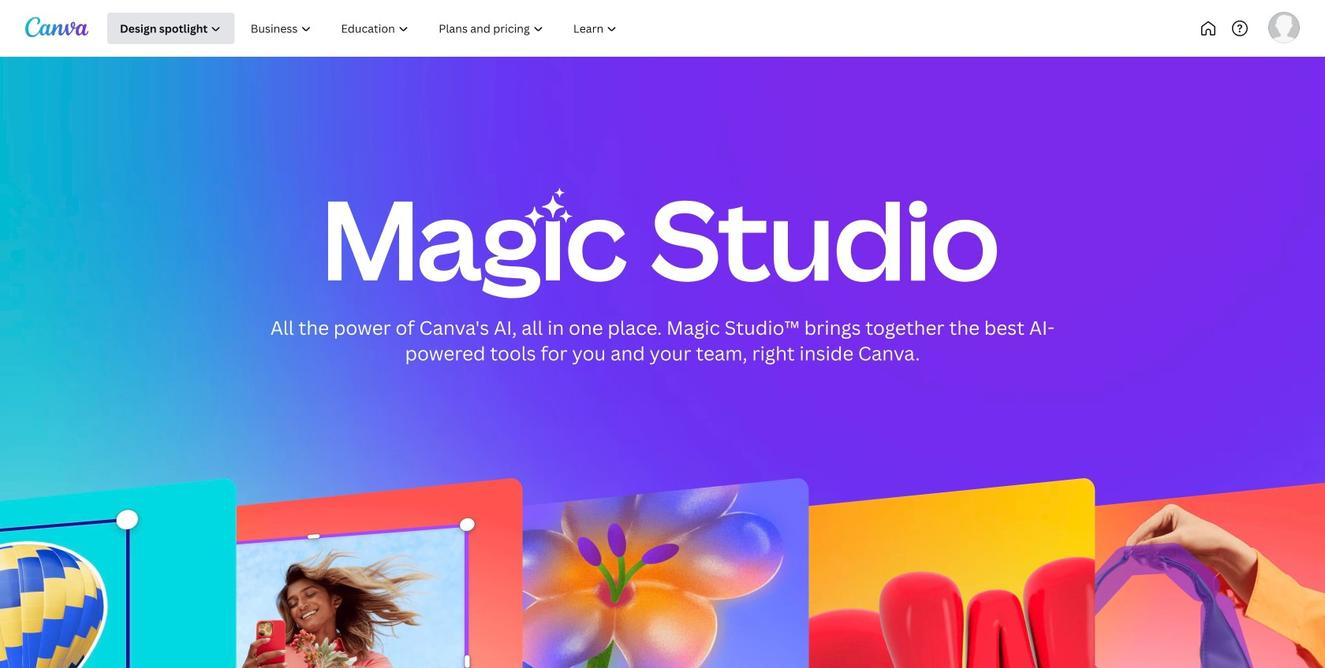 Task type: locate. For each thing, give the bounding box(es) containing it.
top level navigation element
[[107, 13, 684, 44]]

magic studio element
[[328, 188, 997, 303]]

magic studio image
[[328, 188, 997, 299]]



Task type: vqa. For each thing, say whether or not it's contained in the screenshot.
THE TOP LEVEL NAVIGATION element
yes



